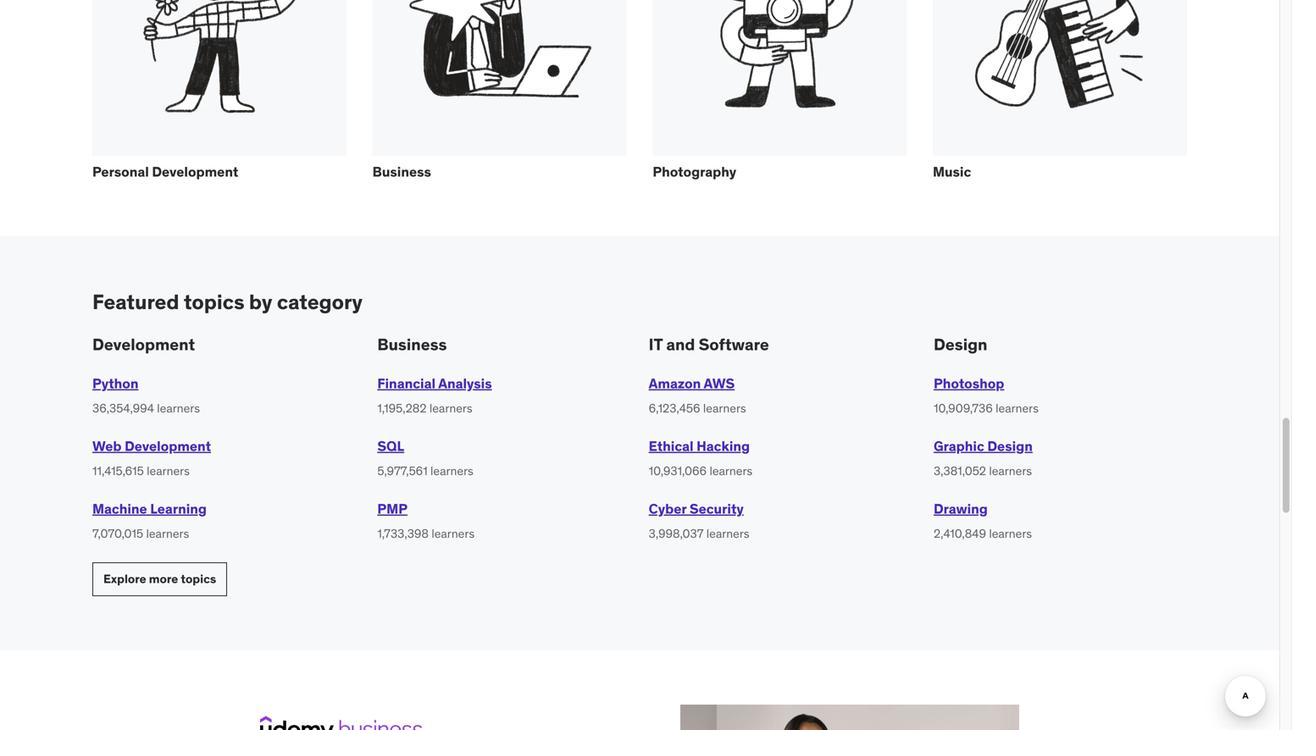 Task type: vqa. For each thing, say whether or not it's contained in the screenshot.


Task type: describe. For each thing, give the bounding box(es) containing it.
sql 5,977,561 learners
[[377, 438, 474, 479]]

11,415,615
[[92, 464, 144, 479]]

graphic design link
[[934, 438, 1033, 455]]

web
[[92, 438, 122, 455]]

hacking
[[697, 438, 750, 455]]

machine
[[92, 500, 147, 518]]

it and software
[[649, 334, 769, 354]]

cyber
[[649, 500, 687, 518]]

pmp
[[377, 500, 408, 518]]

0 vertical spatial topics
[[184, 289, 245, 315]]

pmp 1,733,398 learners
[[377, 500, 475, 541]]

drawing link
[[934, 500, 988, 518]]

learners inside python 36,354,994 learners
[[157, 401, 200, 416]]

graphic design 3,381,052 learners
[[934, 438, 1033, 479]]

0 vertical spatial business
[[373, 163, 431, 181]]

web development 11,415,615 learners
[[92, 438, 211, 479]]

1 vertical spatial development
[[92, 334, 195, 354]]

learners inside machine learning 7,070,015 learners
[[146, 526, 189, 541]]

sql link
[[377, 438, 404, 455]]

business link
[[373, 0, 627, 195]]

financial
[[377, 375, 436, 392]]

drawing
[[934, 500, 988, 518]]

explore more topics link
[[92, 563, 227, 597]]

development for web
[[125, 438, 211, 455]]

7,070,015
[[92, 526, 143, 541]]

security
[[690, 500, 744, 518]]

drawing 2,410,849 learners
[[934, 500, 1032, 541]]

topics inside explore more topics link
[[181, 572, 216, 587]]

featured
[[92, 289, 179, 315]]

36,354,994
[[92, 401, 154, 416]]

10,931,066
[[649, 464, 707, 479]]

learning
[[150, 500, 207, 518]]

learners inside 'financial analysis 1,195,282 learners'
[[430, 401, 473, 416]]

ethical hacking 10,931,066 learners
[[649, 438, 753, 479]]

music link
[[933, 0, 1187, 195]]

0 vertical spatial design
[[934, 334, 988, 354]]

machine learning link
[[92, 500, 207, 518]]

photoshop
[[934, 375, 1004, 392]]

python 36,354,994 learners
[[92, 375, 200, 416]]

cyber security link
[[649, 500, 744, 518]]

more
[[149, 572, 178, 587]]

analysis
[[438, 375, 492, 392]]

explore more topics
[[103, 572, 216, 587]]

personal
[[92, 163, 149, 181]]

learners inside web development 11,415,615 learners
[[147, 464, 190, 479]]

machine learning 7,070,015 learners
[[92, 500, 207, 541]]

learners inside photoshop 10,909,736 learners
[[996, 401, 1039, 416]]

cyber security 3,998,037 learners
[[649, 500, 750, 541]]

personal development
[[92, 163, 238, 181]]

featured topics by category
[[92, 289, 363, 315]]



Task type: locate. For each thing, give the bounding box(es) containing it.
amazon aws 6,123,456 learners
[[649, 375, 746, 416]]

music
[[933, 163, 971, 181]]

web development link
[[92, 438, 211, 455]]

learners down aws
[[703, 401, 746, 416]]

photoshop 10,909,736 learners
[[934, 375, 1039, 416]]

udemy business image
[[260, 716, 423, 730]]

learners inside drawing 2,410,849 learners
[[989, 526, 1032, 541]]

0 vertical spatial development
[[152, 163, 238, 181]]

1 vertical spatial business
[[377, 334, 447, 354]]

design up photoshop link
[[934, 334, 988, 354]]

photoshop link
[[934, 375, 1004, 392]]

3,998,037
[[649, 526, 704, 541]]

python
[[92, 375, 139, 392]]

2 vertical spatial development
[[125, 438, 211, 455]]

photography link
[[653, 0, 907, 195]]

learners inside ethical hacking 10,931,066 learners
[[710, 464, 753, 479]]

learners down learning
[[146, 526, 189, 541]]

development for personal
[[152, 163, 238, 181]]

1 vertical spatial topics
[[181, 572, 216, 587]]

learners down analysis
[[430, 401, 473, 416]]

graphic
[[934, 438, 984, 455]]

learners down security
[[707, 526, 750, 541]]

learners inside the "graphic design 3,381,052 learners"
[[989, 464, 1032, 479]]

design inside the "graphic design 3,381,052 learners"
[[987, 438, 1033, 455]]

design right graphic
[[987, 438, 1033, 455]]

3,381,052
[[934, 464, 986, 479]]

development down featured
[[92, 334, 195, 354]]

learners inside amazon aws 6,123,456 learners
[[703, 401, 746, 416]]

learners down web development link
[[147, 464, 190, 479]]

learners inside cyber security 3,998,037 learners
[[707, 526, 750, 541]]

pmp link
[[377, 500, 408, 518]]

python link
[[92, 375, 139, 392]]

1 vertical spatial design
[[987, 438, 1033, 455]]

business
[[373, 163, 431, 181], [377, 334, 447, 354]]

sql
[[377, 438, 404, 455]]

development right personal
[[152, 163, 238, 181]]

ethical
[[649, 438, 694, 455]]

6,123,456
[[649, 401, 700, 416]]

photography
[[653, 163, 737, 181]]

learners right 5,977,561
[[431, 464, 474, 479]]

and
[[666, 334, 695, 354]]

learners down graphic design link
[[989, 464, 1032, 479]]

ethical hacking link
[[649, 438, 750, 455]]

by
[[249, 289, 272, 315]]

topics
[[184, 289, 245, 315], [181, 572, 216, 587]]

financial analysis link
[[377, 375, 492, 392]]

learners up graphic design link
[[996, 401, 1039, 416]]

design
[[934, 334, 988, 354], [987, 438, 1033, 455]]

1,195,282
[[377, 401, 427, 416]]

learners right 2,410,849
[[989, 526, 1032, 541]]

learners up web development link
[[157, 401, 200, 416]]

category
[[277, 289, 363, 315]]

aws
[[704, 375, 735, 392]]

1,733,398
[[377, 526, 429, 541]]

development down python 36,354,994 learners
[[125, 438, 211, 455]]

topics right more
[[181, 572, 216, 587]]

development inside web development 11,415,615 learners
[[125, 438, 211, 455]]

5,977,561
[[377, 464, 428, 479]]

learners right 1,733,398
[[432, 526, 475, 541]]

learners down the 'hacking'
[[710, 464, 753, 479]]

development
[[152, 163, 238, 181], [92, 334, 195, 354], [125, 438, 211, 455]]

explore
[[103, 572, 146, 587]]

personal development link
[[92, 0, 347, 195]]

topics left by
[[184, 289, 245, 315]]

amazon
[[649, 375, 701, 392]]

learners
[[157, 401, 200, 416], [430, 401, 473, 416], [703, 401, 746, 416], [996, 401, 1039, 416], [147, 464, 190, 479], [431, 464, 474, 479], [710, 464, 753, 479], [989, 464, 1032, 479], [146, 526, 189, 541], [432, 526, 475, 541], [707, 526, 750, 541], [989, 526, 1032, 541]]

amazon aws link
[[649, 375, 735, 392]]

learners inside pmp 1,733,398 learners
[[432, 526, 475, 541]]

financial analysis 1,195,282 learners
[[377, 375, 492, 416]]

software
[[699, 334, 769, 354]]

it
[[649, 334, 663, 354]]

2,410,849
[[934, 526, 986, 541]]

10,909,736
[[934, 401, 993, 416]]

learners inside sql 5,977,561 learners
[[431, 464, 474, 479]]



